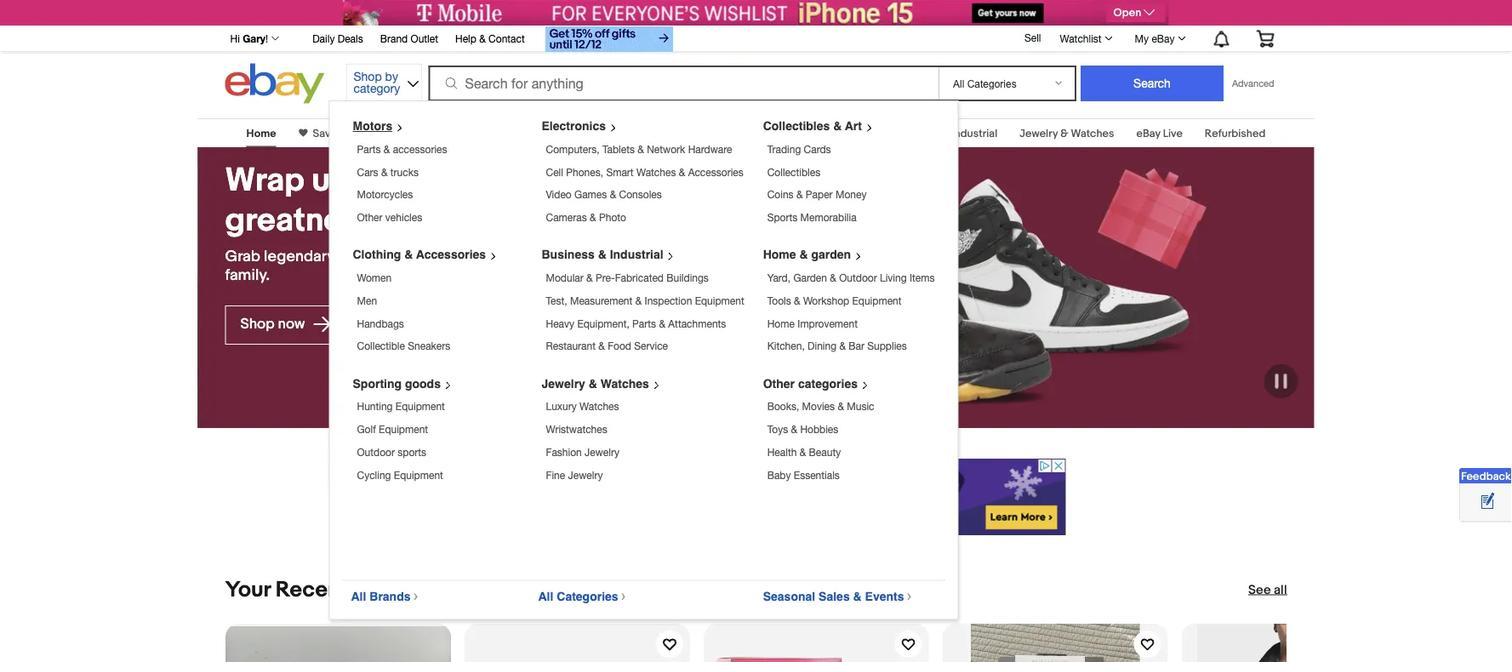 Task type: locate. For each thing, give the bounding box(es) containing it.
account navigation
[[221, 21, 1288, 54]]

cycling equipment link
[[357, 469, 443, 481]]

toys & hobbies link
[[768, 423, 839, 435]]

collectibles inside 'wrap up the gift of greatness' main content
[[502, 127, 563, 140]]

other
[[357, 211, 383, 223], [763, 377, 795, 390]]

other for other categories
[[763, 377, 795, 390]]

cell
[[546, 166, 563, 178]]

ebay live
[[1137, 127, 1183, 140]]

0 vertical spatial jewelry & watches
[[1020, 127, 1115, 140]]

accessories
[[393, 143, 447, 155]]

collectibles & art
[[763, 119, 862, 133]]

1 vertical spatial business & industrial
[[542, 248, 664, 261]]

all for all brands
[[351, 590, 366, 603]]

sports memorabilia link
[[768, 211, 857, 223]]

0 vertical spatial business & industrial
[[895, 127, 998, 140]]

0 horizontal spatial parts
[[357, 143, 381, 155]]

0 horizontal spatial collectibles link
[[502, 127, 563, 140]]

equipment for hunting equipment
[[396, 400, 445, 412]]

vehicles
[[385, 211, 422, 223]]

other down motorcycles
[[357, 211, 383, 223]]

kitchen, dining & bar supplies
[[768, 340, 907, 352]]

inspection
[[645, 295, 692, 306]]

business & industrial link
[[895, 127, 998, 140], [542, 248, 682, 261]]

shop inside 'wrap up the gift of greatness' main content
[[240, 315, 275, 333]]

garden up computers, tablets & network hardware
[[628, 127, 665, 140]]

other vehicles link
[[357, 211, 422, 223]]

jewelry inside 'wrap up the gift of greatness' main content
[[1020, 127, 1058, 140]]

sporting up cards
[[792, 127, 835, 140]]

advertisement region
[[343, 0, 1169, 26], [446, 459, 1066, 535]]

jewelry & watches
[[1020, 127, 1115, 140], [542, 377, 649, 390]]

industrial inside shop by category banner
[[610, 248, 664, 261]]

jewelry & watches inside 'wrap up the gift of greatness' main content
[[1020, 127, 1115, 140]]

jewelry & watches for the rightmost jewelry & watches link
[[1020, 127, 1115, 140]]

business inside shop by category banner
[[542, 248, 595, 261]]

1 vertical spatial outdoor
[[357, 446, 395, 458]]

outdoor up tools & workshop equipment
[[839, 272, 877, 284]]

1 all from the left
[[351, 590, 366, 603]]

watches up wristwatches link
[[580, 400, 619, 412]]

1 horizontal spatial parts
[[633, 317, 656, 329]]

business up modular
[[542, 248, 595, 261]]

0 vertical spatial business
[[895, 127, 939, 140]]

items right "viewed"
[[449, 577, 505, 603]]

all
[[351, 590, 366, 603], [538, 590, 554, 603]]

collectibles link up computers,
[[502, 127, 563, 140]]

1 horizontal spatial business
[[895, 127, 939, 140]]

equipment
[[695, 295, 745, 306], [853, 295, 902, 306], [396, 400, 445, 412], [379, 423, 428, 435], [394, 469, 443, 481]]

garden down home & garden
[[794, 272, 827, 284]]

open button
[[1107, 3, 1166, 22]]

other vehicles
[[357, 211, 422, 223]]

equipment,
[[577, 317, 630, 329]]

1 vertical spatial business
[[542, 248, 595, 261]]

0 horizontal spatial business
[[542, 248, 595, 261]]

paper
[[806, 189, 833, 201]]

cameras
[[546, 211, 587, 223]]

0 vertical spatial toys
[[747, 127, 770, 140]]

1 vertical spatial sporting
[[353, 377, 402, 390]]

computers, tablets & network hardware
[[546, 143, 732, 155]]

seasonal sales & events link
[[763, 590, 919, 603]]

0 horizontal spatial other
[[357, 211, 383, 223]]

1 vertical spatial business & industrial link
[[542, 248, 682, 261]]

0 vertical spatial business & industrial link
[[895, 127, 998, 140]]

items
[[910, 272, 935, 284], [449, 577, 505, 603]]

clothing
[[353, 248, 401, 261]]

my ebay link
[[1126, 28, 1194, 49]]

equipment down hunting equipment link on the left bottom of the page
[[379, 423, 428, 435]]

women link
[[357, 272, 392, 284]]

0 horizontal spatial garden
[[628, 127, 665, 140]]

1 vertical spatial toys
[[768, 423, 788, 435]]

accessories down the hardware
[[688, 166, 744, 178]]

1 vertical spatial collectibles link
[[768, 166, 821, 178]]

workshop
[[804, 295, 850, 306]]

business right goods at the right top of the page
[[895, 127, 939, 140]]

hi
[[230, 32, 240, 44]]

money
[[836, 189, 867, 201]]

hobbies
[[800, 423, 839, 435]]

collectibles link down trading cards link
[[768, 166, 821, 178]]

restaurant
[[546, 340, 596, 352]]

1 vertical spatial jewelry & watches
[[542, 377, 649, 390]]

outdoor up cycling
[[357, 446, 395, 458]]

sporting up the hunting on the left bottom
[[353, 377, 402, 390]]

home
[[247, 127, 276, 140], [585, 127, 615, 140], [763, 248, 796, 261], [768, 317, 795, 329]]

1 vertical spatial advertisement region
[[446, 459, 1066, 535]]

electronics link
[[542, 119, 624, 133]]

home for home & garden
[[585, 127, 615, 140]]

1 vertical spatial ebay
[[1137, 127, 1161, 140]]

memorabilia
[[801, 211, 857, 223]]

family.
[[225, 266, 270, 285]]

all left brands
[[351, 590, 366, 603]]

1 horizontal spatial business & industrial
[[895, 127, 998, 140]]

ebay right my
[[1152, 32, 1175, 44]]

all for all categories
[[538, 590, 554, 603]]

toys for toys
[[747, 127, 770, 140]]

sporting
[[792, 127, 835, 140], [353, 377, 402, 390]]

1 horizontal spatial jewelry & watches
[[1020, 127, 1115, 140]]

garden inside 'wrap up the gift of greatness' main content
[[628, 127, 665, 140]]

other up books,
[[763, 377, 795, 390]]

1 vertical spatial parts
[[633, 317, 656, 329]]

accessories down vehicles
[[416, 248, 486, 261]]

1 horizontal spatial sporting
[[792, 127, 835, 140]]

toys for toys & hobbies
[[768, 423, 788, 435]]

modular & pre-fabricated buildings
[[546, 272, 709, 284]]

1 vertical spatial shop
[[240, 315, 275, 333]]

heavy
[[546, 317, 575, 329]]

0 horizontal spatial jewelry & watches
[[542, 377, 649, 390]]

1 vertical spatial other
[[763, 377, 795, 390]]

fabricated
[[615, 272, 664, 284]]

home & garden link
[[585, 127, 665, 140]]

1 horizontal spatial business & industrial link
[[895, 127, 998, 140]]

sports
[[398, 446, 427, 458]]

0 horizontal spatial items
[[449, 577, 505, 603]]

1 vertical spatial accessories
[[416, 248, 486, 261]]

equipment down goods
[[396, 400, 445, 412]]

fashion jewelry link
[[546, 446, 620, 458]]

tools & workshop equipment
[[768, 295, 902, 306]]

0 vertical spatial shop
[[354, 69, 382, 83]]

watches down network
[[637, 166, 676, 178]]

0 vertical spatial ebay
[[1152, 32, 1175, 44]]

home down the tools
[[768, 317, 795, 329]]

buildings
[[667, 272, 709, 284]]

0 horizontal spatial business & industrial
[[542, 248, 664, 261]]

home up "wrap"
[[247, 127, 276, 140]]

None submit
[[1081, 66, 1224, 101]]

heavy equipment, parts & attachments link
[[546, 317, 726, 329]]

collectibles for the top collectibles link
[[502, 127, 563, 140]]

!
[[266, 32, 268, 44]]

categories
[[798, 377, 858, 390]]

1 vertical spatial the
[[443, 247, 466, 266]]

jewelry & watches inside shop by category banner
[[542, 377, 649, 390]]

shop left the by
[[354, 69, 382, 83]]

items right living
[[910, 272, 935, 284]]

business for the left business & industrial "link"
[[542, 248, 595, 261]]

smart
[[606, 166, 634, 178]]

attachments
[[668, 317, 726, 329]]

2 all from the left
[[538, 590, 554, 603]]

1 horizontal spatial garden
[[794, 272, 827, 284]]

equipment down "sports"
[[394, 469, 443, 481]]

none submit inside shop by category banner
[[1081, 66, 1224, 101]]

1 horizontal spatial other
[[763, 377, 795, 390]]

1 vertical spatial industrial
[[610, 248, 664, 261]]

sporting inside shop by category banner
[[353, 377, 402, 390]]

test, measurement & inspection equipment link
[[546, 295, 745, 306]]

other for other vehicles
[[357, 211, 383, 223]]

0 vertical spatial outdoor
[[839, 272, 877, 284]]

&
[[479, 32, 486, 44], [834, 119, 842, 133], [618, 127, 626, 140], [942, 127, 950, 140], [1061, 127, 1069, 140], [384, 143, 390, 155], [638, 143, 644, 155], [381, 166, 388, 178], [679, 166, 686, 178], [610, 189, 616, 201], [797, 189, 803, 201], [590, 211, 596, 223], [404, 248, 413, 261], [598, 248, 607, 261], [800, 248, 808, 261], [587, 272, 593, 284], [830, 272, 837, 284], [636, 295, 642, 306], [794, 295, 801, 306], [659, 317, 666, 329], [599, 340, 605, 352], [840, 340, 846, 352], [589, 377, 597, 390], [838, 400, 844, 412], [791, 423, 798, 435], [800, 446, 806, 458], [853, 590, 862, 603]]

your shopping cart image
[[1256, 30, 1276, 47]]

items inside shop by category banner
[[910, 272, 935, 284]]

by
[[385, 69, 398, 83]]

ebay left live
[[1137, 127, 1161, 140]]

shop now
[[240, 315, 308, 333]]

ebay inside 'wrap up the gift of greatness' main content
[[1137, 127, 1161, 140]]

help
[[455, 32, 477, 44]]

0 vertical spatial the
[[358, 161, 407, 200]]

1 horizontal spatial accessories
[[688, 166, 744, 178]]

sporting inside 'wrap up the gift of greatness' main content
[[792, 127, 835, 140]]

yard,
[[768, 272, 791, 284]]

1 vertical spatial items
[[449, 577, 505, 603]]

books, movies & music link
[[768, 400, 875, 412]]

all left categories
[[538, 590, 554, 603]]

toys up health
[[768, 423, 788, 435]]

daily
[[313, 32, 335, 44]]

toys inside shop by category banner
[[768, 423, 788, 435]]

coins & paper money link
[[768, 189, 867, 201]]

0 vertical spatial accessories
[[688, 166, 744, 178]]

business inside 'wrap up the gift of greatness' main content
[[895, 127, 939, 140]]

collectibles for collectibles & art
[[763, 119, 830, 133]]

shop left now
[[240, 315, 275, 333]]

parts
[[357, 143, 381, 155], [633, 317, 656, 329]]

0 vertical spatial industrial
[[952, 127, 998, 140]]

1 horizontal spatial industrial
[[952, 127, 998, 140]]

equipment for golf equipment
[[379, 423, 428, 435]]

test,
[[546, 295, 567, 306]]

business & industrial link inside 'wrap up the gift of greatness' main content
[[895, 127, 998, 140]]

0 vertical spatial sporting
[[792, 127, 835, 140]]

1 horizontal spatial items
[[910, 272, 935, 284]]

motorcycles
[[357, 189, 413, 201]]

0 vertical spatial other
[[357, 211, 383, 223]]

0 horizontal spatial sporting
[[353, 377, 402, 390]]

0 vertical spatial jewelry & watches link
[[1020, 127, 1115, 140]]

shop
[[354, 69, 382, 83], [240, 315, 275, 333]]

1 horizontal spatial all
[[538, 590, 554, 603]]

0 horizontal spatial shop
[[240, 315, 275, 333]]

motors inside shop by category banner
[[353, 119, 393, 133]]

0 horizontal spatial accessories
[[416, 248, 486, 261]]

toys inside 'wrap up the gift of greatness' main content
[[747, 127, 770, 140]]

1 vertical spatial garden
[[794, 272, 827, 284]]

baby essentials
[[768, 469, 840, 481]]

daily deals link
[[313, 30, 363, 49]]

all
[[1274, 582, 1288, 598]]

1 horizontal spatial shop
[[354, 69, 382, 83]]

sports memorabilia
[[768, 211, 857, 223]]

0 horizontal spatial all
[[351, 590, 366, 603]]

hunting
[[357, 400, 393, 412]]

books,
[[768, 400, 800, 412]]

0 vertical spatial garden
[[628, 127, 665, 140]]

golf
[[357, 423, 376, 435]]

wrap up the gift of greatness grab legendary air jordans for the full family.
[[225, 161, 504, 285]]

your recently viewed items
[[225, 577, 505, 603]]

home up "tablets"
[[585, 127, 615, 140]]

collectibles
[[763, 119, 830, 133], [502, 127, 563, 140], [768, 166, 821, 178]]

parts down test, measurement & inspection equipment
[[633, 317, 656, 329]]

parts up cars
[[357, 143, 381, 155]]

ebay inside the account navigation
[[1152, 32, 1175, 44]]

advanced link
[[1224, 66, 1283, 100]]

hardware
[[688, 143, 732, 155]]

1 vertical spatial jewelry & watches link
[[542, 377, 667, 390]]

0 horizontal spatial industrial
[[610, 248, 664, 261]]

0 vertical spatial collectibles link
[[502, 127, 563, 140]]

collectibles up trading cards
[[763, 119, 830, 133]]

collectibles up computers,
[[502, 127, 563, 140]]

collectibles for right collectibles link
[[768, 166, 821, 178]]

your recently viewed items link
[[225, 577, 505, 603]]

shop by category button
[[346, 63, 423, 100]]

watches left "ebay live" link
[[1071, 127, 1115, 140]]

toys up trading on the right top of the page
[[747, 127, 770, 140]]

motors
[[353, 119, 393, 133], [366, 127, 401, 140]]

collectibles down trading cards link
[[768, 166, 821, 178]]

home up yard,
[[763, 248, 796, 261]]

0 vertical spatial items
[[910, 272, 935, 284]]

shop inside shop by category
[[354, 69, 382, 83]]

& inside the account navigation
[[479, 32, 486, 44]]

home for home & garden
[[763, 248, 796, 261]]



Task type: describe. For each thing, give the bounding box(es) containing it.
up
[[312, 161, 350, 200]]

tools & workshop equipment link
[[768, 295, 902, 306]]

essentials
[[794, 469, 840, 481]]

0 horizontal spatial the
[[358, 161, 407, 200]]

shop now link
[[225, 305, 348, 345]]

kitchen,
[[768, 340, 805, 352]]

movies
[[802, 400, 835, 412]]

legendary
[[264, 247, 335, 266]]

video games & consoles
[[546, 189, 662, 201]]

brand
[[380, 32, 408, 44]]

industrial inside 'wrap up the gift of greatness' main content
[[952, 127, 998, 140]]

books, movies & music
[[768, 400, 875, 412]]

hi gary !
[[230, 32, 268, 44]]

garden
[[812, 248, 851, 261]]

items inside 'wrap up the gift of greatness' main content
[[449, 577, 505, 603]]

fine jewelry
[[546, 469, 603, 481]]

restaurant & food service
[[546, 340, 668, 352]]

sporting for sporting goods
[[792, 127, 835, 140]]

toys & hobbies
[[768, 423, 839, 435]]

modular
[[546, 272, 584, 284]]

watches inside 'wrap up the gift of greatness' main content
[[1071, 127, 1115, 140]]

all categories link
[[538, 590, 633, 603]]

seasonal sales & events
[[763, 590, 904, 603]]

wrap up the gift of greatness main content
[[0, 108, 1513, 662]]

food
[[608, 340, 632, 352]]

photo
[[599, 211, 626, 223]]

tools
[[768, 295, 791, 306]]

golf equipment
[[357, 423, 428, 435]]

equipment for cycling equipment
[[394, 469, 443, 481]]

1 horizontal spatial jewelry & watches link
[[1020, 127, 1115, 140]]

trading
[[768, 143, 801, 155]]

sales
[[819, 590, 850, 603]]

outdoor sports link
[[357, 446, 427, 458]]

1 horizontal spatial the
[[443, 247, 466, 266]]

see all
[[1249, 582, 1288, 598]]

equipment up "attachments" in the top of the page
[[695, 295, 745, 306]]

health & beauty
[[768, 446, 841, 458]]

cycling
[[357, 469, 391, 481]]

greatness
[[225, 201, 376, 240]]

business & industrial inside shop by category banner
[[542, 248, 664, 261]]

sporting for sporting goods
[[353, 377, 402, 390]]

jewelry & watches for left jewelry & watches link
[[542, 377, 649, 390]]

clothing & accessories link
[[353, 248, 504, 261]]

see all link
[[1249, 581, 1288, 598]]

sporting goods link
[[792, 127, 872, 140]]

wristwatches link
[[546, 423, 608, 435]]

goods
[[405, 377, 441, 390]]

cars & trucks link
[[357, 166, 419, 178]]

shop by category
[[354, 69, 400, 95]]

electronics
[[542, 119, 606, 133]]

test, measurement & inspection equipment
[[546, 295, 745, 306]]

trading cards link
[[768, 143, 831, 155]]

jordans
[[361, 247, 418, 266]]

advanced
[[1233, 78, 1275, 89]]

cameras & photo
[[546, 211, 626, 223]]

home for home improvement
[[768, 317, 795, 329]]

luxury watches
[[546, 400, 619, 412]]

brand outlet
[[380, 32, 438, 44]]

advertisement region inside 'wrap up the gift of greatness' main content
[[446, 459, 1066, 535]]

collectible
[[357, 340, 405, 352]]

outlet
[[411, 32, 438, 44]]

sporting goods
[[792, 127, 872, 140]]

equipment down living
[[853, 295, 902, 306]]

sneakers
[[408, 340, 451, 352]]

recently
[[275, 577, 365, 603]]

computers, tablets & network hardware link
[[546, 143, 732, 155]]

category
[[354, 81, 400, 95]]

parts & accessories link
[[357, 143, 447, 155]]

0 horizontal spatial business & industrial link
[[542, 248, 682, 261]]

shop by category banner
[[221, 21, 1288, 620]]

your
[[225, 577, 271, 603]]

for
[[421, 247, 440, 266]]

shop for shop by category
[[354, 69, 382, 83]]

baby essentials link
[[768, 469, 840, 481]]

Search for anything text field
[[431, 67, 935, 100]]

toys link
[[747, 127, 770, 140]]

of
[[474, 161, 504, 200]]

yard, garden & outdoor living items link
[[768, 272, 935, 284]]

home for home
[[247, 127, 276, 140]]

goods
[[838, 127, 872, 140]]

my ebay
[[1135, 32, 1175, 44]]

watches down food
[[601, 377, 649, 390]]

women
[[357, 272, 392, 284]]

saved
[[313, 127, 344, 140]]

1 horizontal spatial collectibles link
[[768, 166, 821, 178]]

0 horizontal spatial outdoor
[[357, 446, 395, 458]]

business for business & industrial "link" inside the 'wrap up the gift of greatness' main content
[[895, 127, 939, 140]]

see
[[1249, 582, 1271, 598]]

computers,
[[546, 143, 600, 155]]

business & industrial inside 'wrap up the gift of greatness' main content
[[895, 127, 998, 140]]

sporting goods
[[353, 377, 441, 390]]

parts & accessories
[[357, 143, 447, 155]]

0 vertical spatial parts
[[357, 143, 381, 155]]

beauty
[[809, 446, 841, 458]]

wrap
[[225, 161, 305, 200]]

brands
[[370, 590, 411, 603]]

0 horizontal spatial jewelry & watches link
[[542, 377, 667, 390]]

all categories
[[538, 590, 619, 603]]

deals
[[338, 32, 363, 44]]

heavy equipment, parts & attachments
[[546, 317, 726, 329]]

coins
[[768, 189, 794, 201]]

garden inside shop by category banner
[[794, 272, 827, 284]]

trading cards
[[768, 143, 831, 155]]

1 horizontal spatial outdoor
[[839, 272, 877, 284]]

baby
[[768, 469, 791, 481]]

motors inside 'wrap up the gift of greatness' main content
[[366, 127, 401, 140]]

motorcycles link
[[357, 189, 413, 201]]

home & garden
[[763, 248, 851, 261]]

home improvement link
[[768, 317, 858, 329]]

0 vertical spatial advertisement region
[[343, 0, 1169, 26]]

get an extra 15% off image
[[545, 26, 673, 52]]

full
[[470, 247, 491, 266]]

sell link
[[1017, 32, 1049, 44]]

tablets
[[603, 143, 635, 155]]

collectible sneakers
[[357, 340, 451, 352]]

open
[[1114, 6, 1142, 19]]

gary
[[243, 32, 266, 44]]

cameras & photo link
[[546, 211, 626, 223]]

shop for shop now
[[240, 315, 275, 333]]



Task type: vqa. For each thing, say whether or not it's contained in the screenshot.


